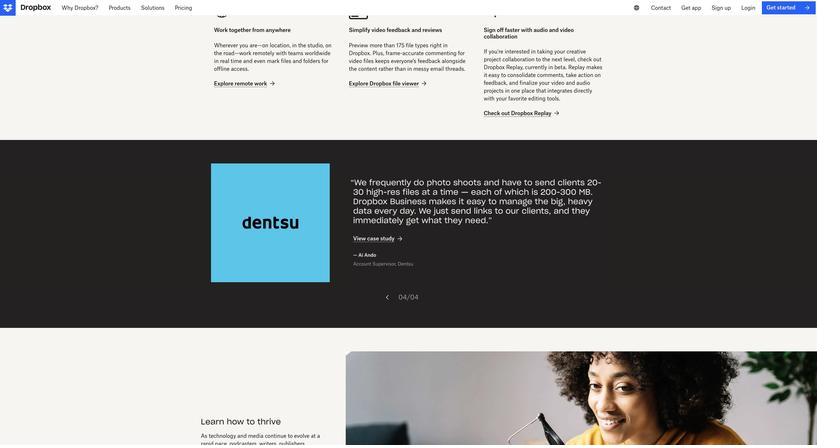 Task type: locate. For each thing, give the bounding box(es) containing it.
0 horizontal spatial time
[[231, 58, 242, 64]]

0 vertical spatial it
[[484, 72, 487, 78]]

it inside if you're interested in taking your creative project collaboration to the next level, check out dropbox replay, currently in beta. replay makes it easy to consolidate comments, take action on feedback, and finalize your video and audio projects in one place that integrates directly with your favorite editing tools.
[[484, 72, 487, 78]]

it
[[484, 72, 487, 78], [459, 196, 464, 207]]

with down "projects"
[[484, 95, 495, 102]]

0 vertical spatial out
[[594, 56, 602, 63]]

0 horizontal spatial file
[[393, 80, 401, 87]]

1 vertical spatial collaboration
[[503, 56, 535, 63]]

"we
[[351, 178, 367, 188]]

than
[[384, 42, 395, 48], [395, 65, 406, 72]]

replay up the take
[[568, 64, 585, 70]]

work
[[254, 80, 267, 87]]

evolve
[[294, 433, 310, 439]]

1 horizontal spatial explore
[[349, 80, 368, 87]]

get for get app
[[682, 5, 691, 11]]

— ai ando
[[353, 252, 376, 258]]

0 vertical spatial a
[[433, 187, 438, 197]]

1 horizontal spatial —
[[461, 187, 469, 197]]

get inside popup button
[[682, 5, 691, 11]]

— left each
[[461, 187, 469, 197]]

1 vertical spatial makes
[[429, 196, 456, 207]]

the down taking
[[542, 56, 550, 63]]

and up podcasters,
[[237, 433, 247, 439]]

even
[[254, 58, 266, 64]]

action
[[578, 72, 593, 78]]

preview more than 175 file types right in dropbox. plus, frame-accurate commenting for video files keeps everyone's feedback alongside the content rather than in messy email threads.
[[349, 42, 466, 72]]

1 vertical spatial file
[[393, 80, 401, 87]]

products button
[[104, 0, 136, 16]]

and up access.
[[243, 58, 253, 64]]

video inside sign off faster with audio and video collaboration
[[560, 27, 574, 33]]

easy inside the "we frequently do photo shoots and have to send clients 20- 30 high-res files at a time — each of which is 200-300 mb. dropbox business makes it easy to manage the big, heavy data every day. we just send links to our clients, and they immediately get what they need."
[[467, 196, 486, 207]]

a inside 'as technology and media continue to evolve at a rapid pace, podcasters, writers, publishers'
[[317, 433, 320, 439]]

get
[[406, 215, 419, 225]]

they right the "what"
[[445, 215, 463, 225]]

on
[[326, 42, 332, 48], [595, 72, 601, 78]]

1 vertical spatial feedback
[[418, 58, 440, 64]]

feedback up "messy"
[[418, 58, 440, 64]]

1 explore from the left
[[214, 80, 234, 87]]

files inside the "we frequently do photo shoots and have to send clients 20- 30 high-res files at a time — each of which is 200-300 mb. dropbox business makes it easy to manage the big, heavy data every day. we just send links to our clients, and they immediately get what they need."
[[403, 187, 419, 197]]

check out dropbox replay
[[484, 110, 552, 116]]

1 horizontal spatial send
[[535, 178, 555, 188]]

with down location,
[[276, 50, 287, 56]]

audio down two sparkles image
[[534, 27, 548, 33]]

1 horizontal spatial easy
[[489, 72, 500, 78]]

sign left off
[[484, 27, 496, 33]]

two sparkles image
[[484, 4, 603, 19]]

1 vertical spatial with
[[276, 50, 287, 56]]

file left viewer
[[393, 80, 401, 87]]

1 horizontal spatial get
[[767, 4, 776, 11]]

check
[[484, 110, 500, 116]]

viewer
[[402, 80, 419, 87]]

solutions
[[141, 5, 165, 11]]

get left the started
[[767, 4, 776, 11]]

for
[[458, 50, 465, 56], [322, 58, 329, 64]]

file up accurate
[[406, 42, 414, 48]]

sign left up
[[712, 5, 723, 11]]

files up "content"
[[364, 58, 374, 64]]

2 horizontal spatial files
[[403, 187, 419, 197]]

0 horizontal spatial audio
[[534, 27, 548, 33]]

0 vertical spatial on
[[326, 42, 332, 48]]

—
[[461, 187, 469, 197], [353, 252, 357, 258]]

1 horizontal spatial for
[[458, 50, 465, 56]]

a woman speaking into a desktop microphone image
[[346, 351, 817, 445]]

are—on
[[250, 42, 268, 48]]

0 horizontal spatial with
[[276, 50, 287, 56]]

1 horizontal spatial on
[[595, 72, 601, 78]]

0 vertical spatial —
[[461, 187, 469, 197]]

2 horizontal spatial your
[[554, 48, 565, 55]]

it up feedback,
[[484, 72, 487, 78]]

0 vertical spatial collaboration
[[484, 33, 518, 40]]

faster
[[505, 27, 520, 33]]

messy
[[413, 65, 429, 72]]

and inside sign off faster with audio and video collaboration
[[549, 27, 559, 33]]

at up the we
[[422, 187, 430, 197]]

1 vertical spatial for
[[322, 58, 329, 64]]

makes down the photo
[[429, 196, 456, 207]]

at right evolve
[[311, 433, 316, 439]]

1 vertical spatial replay
[[534, 110, 552, 116]]

editing
[[528, 95, 546, 102]]

0 horizontal spatial —
[[353, 252, 357, 258]]

explore dropbox file viewer
[[349, 80, 419, 87]]

0 vertical spatial makes
[[586, 64, 603, 70]]

1 horizontal spatial with
[[484, 95, 495, 102]]

easy up feedback,
[[489, 72, 500, 78]]

video up creative
[[560, 27, 574, 33]]

0 vertical spatial file
[[406, 42, 414, 48]]

file inside preview more than 175 file types right in dropbox. plus, frame-accurate commenting for video files keeps everyone's feedback alongside the content rather than in messy email threads.
[[406, 42, 414, 48]]

than down everyone's
[[395, 65, 406, 72]]

1 vertical spatial easy
[[467, 196, 486, 207]]

time down road—work
[[231, 58, 242, 64]]

collaboration down interested
[[503, 56, 535, 63]]

1 vertical spatial time
[[440, 187, 459, 197]]

together
[[229, 27, 251, 33]]

business
[[390, 196, 427, 207]]

2 explore from the left
[[349, 80, 368, 87]]

0 horizontal spatial out
[[502, 110, 510, 116]]

is
[[532, 187, 538, 197]]

why
[[62, 5, 73, 11]]

get for get started
[[767, 4, 776, 11]]

a
[[433, 187, 438, 197], [317, 433, 320, 439]]

sign for sign up
[[712, 5, 723, 11]]

it down shoots
[[459, 196, 464, 207]]

explore down "content"
[[349, 80, 368, 87]]

0 horizontal spatial it
[[459, 196, 464, 207]]

with inside sign off faster with audio and video collaboration
[[521, 27, 532, 33]]

why dropbox?
[[62, 5, 98, 11]]

0 horizontal spatial at
[[311, 433, 316, 439]]

links
[[474, 206, 492, 216]]

makes inside if you're interested in taking your creative project collaboration to the next level, check out dropbox replay, currently in beta. replay makes it easy to consolidate comments, take action on feedback, and finalize your video and audio projects in one place that integrates directly with your favorite editing tools.
[[586, 64, 603, 70]]

the left big,
[[535, 196, 549, 207]]

1 horizontal spatial time
[[440, 187, 459, 197]]

1 horizontal spatial at
[[422, 187, 430, 197]]

1 vertical spatial send
[[451, 206, 471, 216]]

200-
[[541, 187, 560, 197]]

collaboration up you're
[[484, 33, 518, 40]]

clients
[[558, 178, 585, 188]]

on right studio,
[[326, 42, 332, 48]]

creative
[[567, 48, 586, 55]]

get left app
[[682, 5, 691, 11]]

with
[[521, 27, 532, 33], [276, 50, 287, 56], [484, 95, 495, 102]]

send right just on the top right of the page
[[451, 206, 471, 216]]

remotely
[[253, 50, 275, 56]]

to inside 'as technology and media continue to evolve at a rapid pace, podcasters, writers, publishers'
[[288, 433, 293, 439]]

contact button
[[646, 0, 676, 16]]

app
[[692, 5, 701, 11]]

work together from anywhere
[[214, 27, 291, 33]]

— left ai
[[353, 252, 357, 258]]

video inside preview more than 175 file types right in dropbox. plus, frame-accurate commenting for video files keeps everyone's feedback alongside the content rather than in messy email threads.
[[349, 58, 362, 64]]

"we frequently do photo shoots and have to send clients 20- 30 high-res files at a time — each of which is 200-300 mb. dropbox business makes it easy to manage the big, heavy data every day. we just send links to our clients, and they immediately get what they need."
[[351, 178, 602, 225]]

they
[[572, 206, 590, 216], [445, 215, 463, 225]]

1 horizontal spatial files
[[364, 58, 374, 64]]

big,
[[551, 196, 566, 207]]

files right res
[[403, 187, 419, 197]]

dropbox inside if you're interested in taking your creative project collaboration to the next level, check out dropbox replay, currently in beta. replay makes it easy to consolidate comments, take action on feedback, and finalize your video and audio projects in one place that integrates directly with your favorite editing tools.
[[484, 64, 505, 70]]

1 horizontal spatial they
[[572, 206, 590, 216]]

0 horizontal spatial on
[[326, 42, 332, 48]]

anywhere
[[266, 27, 291, 33]]

you're
[[489, 48, 503, 55]]

2 horizontal spatial with
[[521, 27, 532, 33]]

your up that
[[539, 80, 550, 86]]

files inside the wherever you are—on location, in the studio, on the road—work remotely with teams worldwide in real time and even mark files and folders for offline access.
[[281, 58, 291, 64]]

your up next
[[554, 48, 565, 55]]

dropbox up the immediately
[[353, 196, 388, 207]]

1 horizontal spatial a
[[433, 187, 438, 197]]

1 vertical spatial your
[[539, 80, 550, 86]]

integrates
[[548, 87, 573, 94]]

up
[[725, 5, 731, 11]]

1 vertical spatial at
[[311, 433, 316, 439]]

files down teams at top
[[281, 58, 291, 64]]

on right action
[[595, 72, 601, 78]]

1 vertical spatial it
[[459, 196, 464, 207]]

1 vertical spatial on
[[595, 72, 601, 78]]

dropbox down project on the right top of page
[[484, 64, 505, 70]]

out inside if you're interested in taking your creative project collaboration to the next level, check out dropbox replay, currently in beta. replay makes it easy to consolidate comments, take action on feedback, and finalize your video and audio projects in one place that integrates directly with your favorite editing tools.
[[594, 56, 602, 63]]

1 horizontal spatial sign
[[712, 5, 723, 11]]

in left one
[[505, 87, 510, 94]]

1 vertical spatial sign
[[484, 27, 496, 33]]

alongside
[[442, 58, 466, 64]]

time
[[231, 58, 242, 64], [440, 187, 459, 197]]

and down two sparkles image
[[549, 27, 559, 33]]

in left taking
[[531, 48, 536, 55]]

makes up action
[[586, 64, 603, 70]]

it inside the "we frequently do photo shoots and have to send clients 20- 30 high-res files at a time — each of which is 200-300 mb. dropbox business makes it easy to manage the big, heavy data every day. we just send links to our clients, and they immediately get what they need."
[[459, 196, 464, 207]]

in
[[292, 42, 297, 48], [443, 42, 448, 48], [531, 48, 536, 55], [214, 58, 219, 64], [549, 64, 553, 70], [407, 65, 412, 72], [505, 87, 510, 94]]

0 horizontal spatial they
[[445, 215, 463, 225]]

0 vertical spatial sign
[[712, 5, 723, 11]]

replay
[[568, 64, 585, 70], [534, 110, 552, 116]]

1 horizontal spatial out
[[594, 56, 602, 63]]

a right do
[[433, 187, 438, 197]]

video
[[372, 27, 386, 33], [560, 27, 574, 33], [349, 58, 362, 64], [551, 80, 565, 86]]

dropbox down favorite on the top
[[511, 110, 533, 116]]

0 vertical spatial with
[[521, 27, 532, 33]]

explore for explore dropbox file viewer
[[349, 80, 368, 87]]

out right check on the right top
[[594, 56, 602, 63]]

video up "more"
[[372, 27, 386, 33]]

location,
[[270, 42, 291, 48]]

at
[[422, 187, 430, 197], [311, 433, 316, 439]]

replay down editing
[[534, 110, 552, 116]]

explore remote work
[[214, 80, 267, 87]]

with right 'faster'
[[521, 27, 532, 33]]

video up integrates
[[551, 80, 565, 86]]

pricing
[[175, 5, 192, 11]]

dropbox down rather
[[370, 80, 392, 87]]

time inside the "we frequently do photo shoots and have to send clients 20- 30 high-res files at a time — each of which is 200-300 mb. dropbox business makes it easy to manage the big, heavy data every day. we just send links to our clients, and they immediately get what they need."
[[440, 187, 459, 197]]

sign inside sign off faster with audio and video collaboration
[[484, 27, 496, 33]]

feedback
[[387, 27, 410, 33], [418, 58, 440, 64]]

1 vertical spatial a
[[317, 433, 320, 439]]

with inside if you're interested in taking your creative project collaboration to the next level, check out dropbox replay, currently in beta. replay makes it easy to consolidate comments, take action on feedback, and finalize your video and audio projects in one place that integrates directly with your favorite editing tools.
[[484, 95, 495, 102]]

to
[[536, 56, 541, 63], [501, 72, 506, 78], [524, 178, 533, 188], [489, 196, 497, 207], [495, 206, 503, 216], [247, 417, 255, 427], [288, 433, 293, 439]]

0 horizontal spatial get
[[682, 5, 691, 11]]

for up alongside
[[458, 50, 465, 56]]

audio up the directly
[[577, 80, 590, 86]]

explore remote work link
[[214, 80, 276, 87]]

supervisor,
[[373, 261, 397, 267]]

1 horizontal spatial makes
[[586, 64, 603, 70]]

for inside the wherever you are—on location, in the studio, on the road—work remotely with teams worldwide in real time and even mark files and folders for offline access.
[[322, 58, 329, 64]]

0 horizontal spatial explore
[[214, 80, 234, 87]]

0 horizontal spatial feedback
[[387, 27, 410, 33]]

than up frame-
[[384, 42, 395, 48]]

consolidate
[[508, 72, 536, 78]]

your down "projects"
[[496, 95, 507, 102]]

0 vertical spatial audio
[[534, 27, 548, 33]]

video inside if you're interested in taking your creative project collaboration to the next level, check out dropbox replay, currently in beta. replay makes it easy to consolidate comments, take action on feedback, and finalize your video and audio projects in one place that integrates directly with your favorite editing tools.
[[551, 80, 565, 86]]

2 vertical spatial with
[[484, 95, 495, 102]]

day.
[[400, 206, 416, 216]]

for down worldwide
[[322, 58, 329, 64]]

0 horizontal spatial for
[[322, 58, 329, 64]]

0 horizontal spatial a
[[317, 433, 320, 439]]

and down teams at top
[[293, 58, 302, 64]]

out right check
[[502, 110, 510, 116]]

video down dropbox.
[[349, 58, 362, 64]]

collaboration
[[484, 33, 518, 40], [503, 56, 535, 63]]

rapid
[[201, 440, 214, 445]]

0 vertical spatial send
[[535, 178, 555, 188]]

feedback up 175
[[387, 27, 410, 33]]

if
[[484, 48, 487, 55]]

account
[[353, 261, 371, 267]]

30
[[353, 187, 364, 197]]

studio,
[[308, 42, 324, 48]]

and down the 300
[[554, 206, 569, 216]]

easy inside if you're interested in taking your creative project collaboration to the next level, check out dropbox replay, currently in beta. replay makes it easy to consolidate comments, take action on feedback, and finalize your video and audio projects in one place that integrates directly with your favorite editing tools.
[[489, 72, 500, 78]]

if you're interested in taking your creative project collaboration to the next level, check out dropbox replay, currently in beta. replay makes it easy to consolidate comments, take action on feedback, and finalize your video and audio projects in one place that integrates directly with your favorite editing tools.
[[484, 48, 603, 102]]

real
[[220, 58, 229, 64]]

0 vertical spatial time
[[231, 58, 242, 64]]

a right evolve
[[317, 433, 320, 439]]

the left "content"
[[349, 65, 357, 72]]

time up just on the top right of the page
[[440, 187, 459, 197]]

1 horizontal spatial audio
[[577, 80, 590, 86]]

collaboration inside sign off faster with audio and video collaboration
[[484, 33, 518, 40]]

and inside 'as technology and media continue to evolve at a rapid pace, podcasters, writers, publishers'
[[237, 433, 247, 439]]

0 horizontal spatial your
[[496, 95, 507, 102]]

easy up need." on the right of page
[[467, 196, 486, 207]]

file inside "explore dropbox file viewer" link
[[393, 80, 401, 87]]

0 horizontal spatial makes
[[429, 196, 456, 207]]

favorite
[[509, 95, 527, 102]]

our
[[506, 206, 519, 216]]

1 horizontal spatial it
[[484, 72, 487, 78]]

send up big,
[[535, 178, 555, 188]]

place
[[522, 87, 535, 94]]

0 vertical spatial replay
[[568, 64, 585, 70]]

1 horizontal spatial replay
[[568, 64, 585, 70]]

the up real
[[214, 50, 222, 56]]

1 vertical spatial audio
[[577, 80, 590, 86]]

explore down offline
[[214, 80, 234, 87]]

1 horizontal spatial feedback
[[418, 58, 440, 64]]

how
[[227, 417, 244, 427]]

0 vertical spatial for
[[458, 50, 465, 56]]

1 horizontal spatial file
[[406, 42, 414, 48]]

0 vertical spatial at
[[422, 187, 430, 197]]

0 vertical spatial easy
[[489, 72, 500, 78]]

0 horizontal spatial files
[[281, 58, 291, 64]]

ando
[[364, 252, 376, 258]]

sign up link
[[707, 0, 736, 16]]

0 horizontal spatial easy
[[467, 196, 486, 207]]

0 horizontal spatial sign
[[484, 27, 496, 33]]

they down mb.
[[572, 206, 590, 216]]

next
[[552, 56, 562, 63]]



Task type: describe. For each thing, give the bounding box(es) containing it.
20-
[[587, 178, 602, 188]]

175
[[396, 42, 405, 48]]

the inside preview more than 175 file types right in dropbox. plus, frame-accurate commenting for video files keeps everyone's feedback alongside the content rather than in messy email threads.
[[349, 65, 357, 72]]

that
[[536, 87, 546, 94]]

collaboration inside if you're interested in taking your creative project collaboration to the next level, check out dropbox replay, currently in beta. replay makes it easy to consolidate comments, take action on feedback, and finalize your video and audio projects in one place that integrates directly with your favorite editing tools.
[[503, 56, 535, 63]]

each
[[471, 187, 492, 197]]

comments,
[[537, 72, 565, 78]]

at inside 'as technology and media continue to evolve at a rapid pace, podcasters, writers, publishers'
[[311, 433, 316, 439]]

sign off faster with audio and video collaboration
[[484, 27, 574, 40]]

worldwide
[[305, 50, 331, 56]]

from
[[252, 27, 265, 33]]

started
[[777, 4, 796, 11]]

audio inside sign off faster with audio and video collaboration
[[534, 27, 548, 33]]

study
[[380, 235, 395, 242]]

0 vertical spatial than
[[384, 42, 395, 48]]

1 vertical spatial than
[[395, 65, 406, 72]]

check
[[578, 56, 592, 63]]

and up one
[[509, 80, 518, 86]]

with inside the wherever you are—on location, in the studio, on the road—work remotely with teams worldwide in real time and even mark files and folders for offline access.
[[276, 50, 287, 56]]

types
[[415, 42, 429, 48]]

feedback inside preview more than 175 file types right in dropbox. plus, frame-accurate commenting for video files keeps everyone's feedback alongside the content rather than in messy email threads.
[[418, 58, 440, 64]]

pricing link
[[170, 0, 197, 16]]

300
[[560, 187, 577, 197]]

04/04
[[399, 293, 419, 301]]

rather
[[379, 65, 393, 72]]

technology
[[209, 433, 236, 439]]

what
[[422, 215, 442, 225]]

more
[[370, 42, 382, 48]]

dropbox inside the "we frequently do photo shoots and have to send clients 20- 30 high-res files at a time — each of which is 200-300 mb. dropbox business makes it easy to manage the big, heavy data every day. we just send links to our clients, and they immediately get what they need."
[[353, 196, 388, 207]]

learn how to thrive
[[201, 417, 281, 427]]

mb.
[[579, 187, 593, 197]]

makes inside the "we frequently do photo shoots and have to send clients 20- 30 high-res files at a time — each of which is 200-300 mb. dropbox business makes it easy to manage the big, heavy data every day. we just send links to our clients, and they immediately get what they need."
[[429, 196, 456, 207]]

photo
[[427, 178, 451, 188]]

in up teams at top
[[292, 42, 297, 48]]

1 horizontal spatial your
[[539, 80, 550, 86]]

high-
[[366, 187, 387, 197]]

on inside if you're interested in taking your creative project collaboration to the next level, check out dropbox replay, currently in beta. replay makes it easy to consolidate comments, take action on feedback, and finalize your video and audio projects in one place that integrates directly with your favorite editing tools.
[[595, 72, 601, 78]]

replay inside if you're interested in taking your creative project collaboration to the next level, check out dropbox replay, currently in beta. replay makes it easy to consolidate comments, take action on feedback, and finalize your video and audio projects in one place that integrates directly with your favorite editing tools.
[[568, 64, 585, 70]]

currently
[[525, 64, 547, 70]]

sign for sign off faster with audio and video collaboration
[[484, 27, 496, 33]]

taking
[[537, 48, 553, 55]]

you
[[239, 42, 248, 48]]

wherever
[[214, 42, 238, 48]]

get app button
[[676, 0, 707, 16]]

thrive
[[257, 417, 281, 427]]

the inside if you're interested in taking your creative project collaboration to the next level, check out dropbox replay, currently in beta. replay makes it easy to consolidate comments, take action on feedback, and finalize your video and audio projects in one place that integrates directly with your favorite editing tools.
[[542, 56, 550, 63]]

beta.
[[555, 64, 567, 70]]

need."
[[465, 215, 492, 225]]

work
[[214, 27, 228, 33]]

offline
[[214, 65, 230, 72]]

on inside the wherever you are—on location, in the studio, on the road—work remotely with teams worldwide in real time and even mark files and folders for offline access.
[[326, 42, 332, 48]]

keeps
[[375, 58, 390, 64]]

simplify video feedback and reviews
[[349, 27, 442, 33]]

dropbox?
[[75, 5, 98, 11]]

0 horizontal spatial replay
[[534, 110, 552, 116]]

folders
[[303, 58, 320, 64]]

a inside the "we frequently do photo shoots and have to send clients 20- 30 high-res files at a time — each of which is 200-300 mb. dropbox business makes it easy to manage the big, heavy data every day. we just send links to our clients, and they immediately get what they need."
[[433, 187, 438, 197]]

accurate
[[403, 50, 424, 56]]

check out dropbox replay link
[[484, 109, 561, 117]]

files inside preview more than 175 file types right in dropbox. plus, frame-accurate commenting for video files keeps everyone's feedback alongside the content rather than in messy email threads.
[[364, 58, 374, 64]]

in down everyone's
[[407, 65, 412, 72]]

1 vertical spatial —
[[353, 252, 357, 258]]

in up "commenting" at the top
[[443, 42, 448, 48]]

in up comments, at the top of the page
[[549, 64, 553, 70]]

explore for explore remote work
[[214, 80, 234, 87]]

time inside the wherever you are—on location, in the studio, on the road—work remotely with teams worldwide in real time and even mark files and folders for offline access.
[[231, 58, 242, 64]]

view case study link
[[353, 235, 404, 243]]

globe icon image
[[214, 4, 333, 19]]

every
[[374, 206, 397, 216]]

audio inside if you're interested in taking your creative project collaboration to the next level, check out dropbox replay, currently in beta. replay makes it easy to consolidate comments, take action on feedback, and finalize your video and audio projects in one place that integrates directly with your favorite editing tools.
[[577, 80, 590, 86]]

continue
[[265, 433, 286, 439]]

we
[[419, 206, 431, 216]]

level,
[[564, 56, 576, 63]]

1 vertical spatial out
[[502, 110, 510, 116]]

just
[[434, 206, 449, 216]]

and left reviews
[[412, 27, 421, 33]]

have
[[502, 178, 522, 188]]

view case study
[[353, 235, 395, 242]]

shoots
[[453, 178, 481, 188]]

clients,
[[522, 206, 551, 216]]

solutions button
[[136, 0, 170, 16]]

which
[[505, 187, 529, 197]]

at inside the "we frequently do photo shoots and have to send clients 20- 30 high-res files at a time — each of which is 200-300 mb. dropbox business makes it easy to manage the big, heavy data every day. we just send links to our clients, and they immediately get what they need."
[[422, 187, 430, 197]]

2 vertical spatial your
[[496, 95, 507, 102]]

dentsu logo image
[[242, 195, 298, 251]]

0 horizontal spatial send
[[451, 206, 471, 216]]

and down the take
[[566, 80, 575, 86]]

remote
[[235, 80, 253, 87]]

replay,
[[506, 64, 524, 70]]

pace,
[[215, 440, 228, 445]]

a web page image
[[349, 4, 468, 19]]

0 vertical spatial feedback
[[387, 27, 410, 33]]

threads.
[[446, 65, 465, 72]]

learn
[[201, 417, 224, 427]]

of
[[494, 187, 502, 197]]

road—work
[[223, 50, 251, 56]]

heavy
[[568, 196, 593, 207]]

login
[[742, 5, 756, 11]]

view
[[353, 235, 366, 242]]

the inside the "we frequently do photo shoots and have to send clients 20- 30 high-res files at a time — each of which is 200-300 mb. dropbox business makes it easy to manage the big, heavy data every day. we just send links to our clients, and they immediately get what they need."
[[535, 196, 549, 207]]

and left the have
[[484, 178, 500, 188]]

dropbox.
[[349, 50, 371, 56]]

as
[[201, 433, 207, 439]]

get app
[[682, 5, 701, 11]]

in left real
[[214, 58, 219, 64]]

mark
[[267, 58, 280, 64]]

— inside the "we frequently do photo shoots and have to send clients 20- 30 high-res files at a time — each of which is 200-300 mb. dropbox business makes it easy to manage the big, heavy data every day. we just send links to our clients, and they immediately get what they need."
[[461, 187, 469, 197]]

do
[[414, 178, 424, 188]]

off
[[497, 27, 504, 33]]

as technology and media continue to evolve at a rapid pace, podcasters, writers, publishers
[[201, 433, 320, 445]]

for inside preview more than 175 file types right in dropbox. plus, frame-accurate commenting for video files keeps everyone's feedback alongside the content rather than in messy email threads.
[[458, 50, 465, 56]]

simplify
[[349, 27, 370, 33]]

writers,
[[259, 440, 278, 445]]

the up teams at top
[[298, 42, 306, 48]]

directly
[[574, 87, 592, 94]]

0 vertical spatial your
[[554, 48, 565, 55]]

finalize
[[520, 80, 538, 86]]

frequently
[[369, 178, 411, 188]]



Task type: vqa. For each thing, say whether or not it's contained in the screenshot.
members corresponding to 2 members
no



